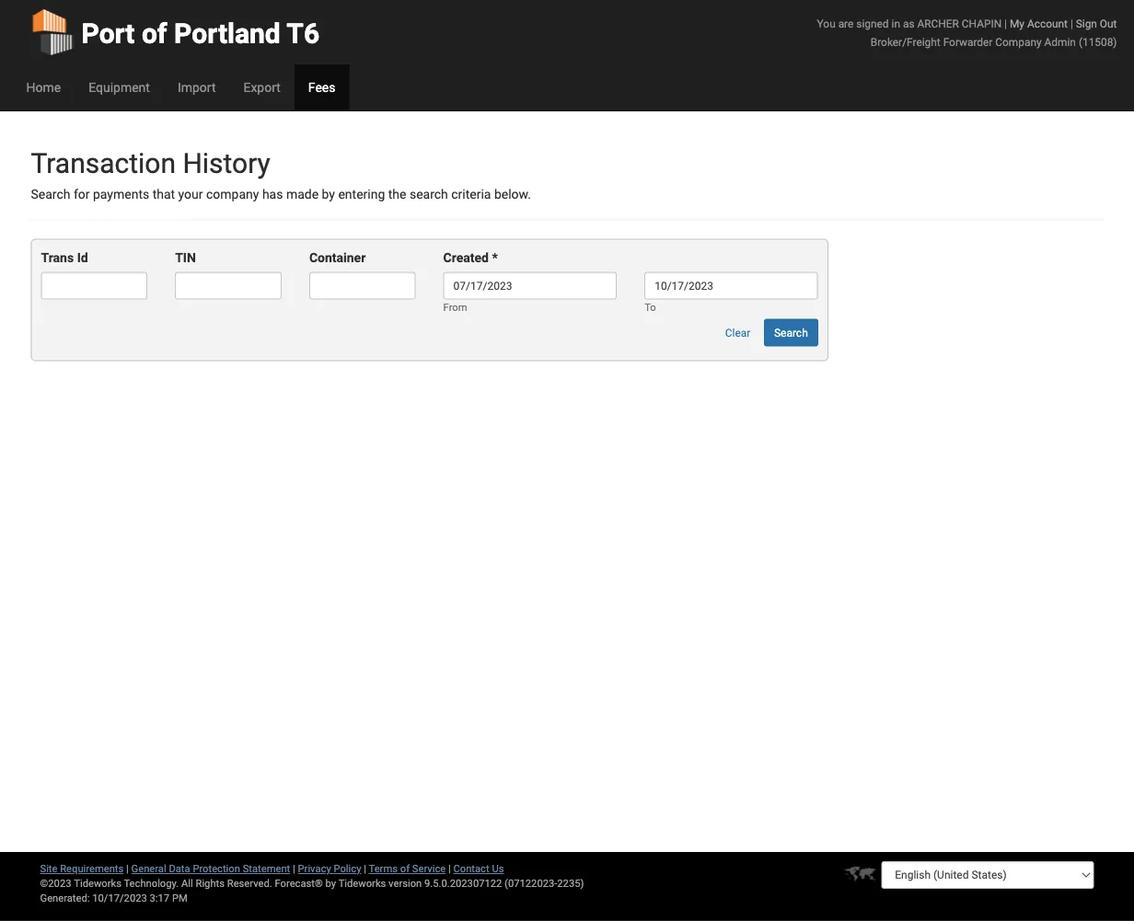 Task type: vqa. For each thing, say whether or not it's contained in the screenshot.
"50"
no



Task type: locate. For each thing, give the bounding box(es) containing it.
| up tideworks
[[364, 863, 367, 875]]

search button
[[764, 319, 819, 347]]

0 horizontal spatial search
[[31, 187, 70, 202]]

site requirements | general data protection statement | privacy policy | terms of service | contact us ©2023 tideworks technology. all rights reserved. forecast® by tideworks version 9.5.0.202307122 (07122023-2235) generated: 10/17/2023 3:17 pm
[[40, 863, 584, 905]]

all
[[181, 878, 193, 890]]

chapin
[[962, 17, 1002, 30]]

you
[[817, 17, 836, 30]]

export
[[244, 80, 281, 95]]

transaction history search for payments that your company has made by entering the search criteria below.
[[31, 147, 531, 202]]

forwarder
[[944, 35, 993, 48]]

home
[[26, 80, 61, 95]]

0 vertical spatial of
[[142, 17, 167, 50]]

search right clear
[[774, 326, 808, 339]]

import
[[178, 80, 216, 95]]

1 vertical spatial of
[[400, 863, 410, 875]]

search
[[410, 187, 448, 202]]

generated:
[[40, 893, 90, 905]]

to
[[645, 301, 656, 313]]

statement
[[243, 863, 290, 875]]

1 vertical spatial by
[[326, 878, 336, 890]]

t6
[[287, 17, 320, 50]]

Trans Id text field
[[41, 272, 148, 300]]

has
[[262, 187, 283, 202]]

0 vertical spatial by
[[322, 187, 335, 202]]

by
[[322, 187, 335, 202], [326, 878, 336, 890]]

1 vertical spatial search
[[774, 326, 808, 339]]

sign
[[1076, 17, 1098, 30]]

signed
[[857, 17, 889, 30]]

search inside "button"
[[774, 326, 808, 339]]

|
[[1005, 17, 1008, 30], [1071, 17, 1074, 30], [126, 863, 129, 875], [293, 863, 295, 875], [364, 863, 367, 875], [449, 863, 451, 875]]

1 horizontal spatial of
[[400, 863, 410, 875]]

terms of service link
[[369, 863, 446, 875]]

trans id
[[41, 250, 88, 266]]

by right made
[[322, 187, 335, 202]]

version
[[389, 878, 422, 890]]

equipment
[[89, 80, 150, 95]]

id
[[77, 250, 88, 266]]

by down privacy policy link
[[326, 878, 336, 890]]

portland
[[174, 17, 281, 50]]

(11508)
[[1079, 35, 1118, 48]]

your
[[178, 187, 203, 202]]

1 horizontal spatial search
[[774, 326, 808, 339]]

0 vertical spatial search
[[31, 187, 70, 202]]

of right port
[[142, 17, 167, 50]]

created *
[[444, 250, 498, 266]]

trans
[[41, 250, 74, 266]]

policy
[[334, 863, 361, 875]]

import button
[[164, 64, 230, 111]]

contact us link
[[454, 863, 504, 875]]

admin
[[1045, 35, 1077, 48]]

search inside transaction history search for payments that your company has made by entering the search criteria below.
[[31, 187, 70, 202]]

of
[[142, 17, 167, 50], [400, 863, 410, 875]]

search
[[31, 187, 70, 202], [774, 326, 808, 339]]

from
[[444, 301, 467, 313]]

of up version
[[400, 863, 410, 875]]

reserved.
[[227, 878, 272, 890]]

search left for
[[31, 187, 70, 202]]

site requirements link
[[40, 863, 124, 875]]

archer
[[918, 17, 960, 30]]

tideworks
[[339, 878, 386, 890]]

export button
[[230, 64, 295, 111]]

10/17/2023
[[92, 893, 147, 905]]

equipment button
[[75, 64, 164, 111]]

| left my
[[1005, 17, 1008, 30]]

data
[[169, 863, 190, 875]]

site
[[40, 863, 58, 875]]

company
[[206, 187, 259, 202]]

history
[[183, 147, 271, 180]]



Task type: describe. For each thing, give the bounding box(es) containing it.
contact
[[454, 863, 490, 875]]

port of portland t6
[[82, 17, 320, 50]]

privacy policy link
[[298, 863, 361, 875]]

transaction
[[31, 147, 176, 180]]

| left general
[[126, 863, 129, 875]]

service
[[412, 863, 446, 875]]

| up forecast®
[[293, 863, 295, 875]]

©2023 tideworks
[[40, 878, 122, 890]]

*
[[492, 250, 498, 266]]

account
[[1028, 17, 1068, 30]]

criteria
[[452, 187, 491, 202]]

| up 9.5.0.202307122
[[449, 863, 451, 875]]

requirements
[[60, 863, 124, 875]]

us
[[492, 863, 504, 875]]

the
[[388, 187, 407, 202]]

fees
[[308, 80, 336, 95]]

by inside transaction history search for payments that your company has made by entering the search criteria below.
[[322, 187, 335, 202]]

by inside site requirements | general data protection statement | privacy policy | terms of service | contact us ©2023 tideworks technology. all rights reserved. forecast® by tideworks version 9.5.0.202307122 (07122023-2235) generated: 10/17/2023 3:17 pm
[[326, 878, 336, 890]]

made
[[286, 187, 319, 202]]

clear
[[726, 326, 751, 339]]

terms
[[369, 863, 398, 875]]

| left sign
[[1071, 17, 1074, 30]]

tin
[[175, 250, 196, 266]]

pm
[[172, 893, 188, 905]]

you are signed in as archer chapin | my account | sign out broker/freight forwarder company admin (11508)
[[817, 17, 1118, 48]]

created
[[444, 250, 489, 266]]

port
[[82, 17, 135, 50]]

are
[[839, 17, 854, 30]]

privacy
[[298, 863, 331, 875]]

container
[[309, 250, 366, 266]]

sign out link
[[1076, 17, 1118, 30]]

MM/dd/yyyy text field
[[645, 272, 819, 300]]

port of portland t6 link
[[31, 0, 320, 64]]

of inside site requirements | general data protection statement | privacy policy | terms of service | contact us ©2023 tideworks technology. all rights reserved. forecast® by tideworks version 9.5.0.202307122 (07122023-2235) generated: 10/17/2023 3:17 pm
[[400, 863, 410, 875]]

company
[[996, 35, 1042, 48]]

2235)
[[557, 878, 584, 890]]

9.5.0.202307122
[[425, 878, 502, 890]]

technology.
[[124, 878, 179, 890]]

TIN text field
[[175, 272, 282, 300]]

forecast®
[[275, 878, 323, 890]]

my account link
[[1010, 17, 1068, 30]]

(07122023-
[[505, 878, 558, 890]]

my
[[1010, 17, 1025, 30]]

0 horizontal spatial of
[[142, 17, 167, 50]]

in
[[892, 17, 901, 30]]

protection
[[193, 863, 240, 875]]

as
[[903, 17, 915, 30]]

Created * text field
[[444, 272, 617, 300]]

below.
[[495, 187, 531, 202]]

rights
[[196, 878, 225, 890]]

clear button
[[715, 319, 761, 347]]

that
[[153, 187, 175, 202]]

fees button
[[295, 64, 350, 111]]

broker/freight
[[871, 35, 941, 48]]

entering
[[338, 187, 385, 202]]

for
[[74, 187, 90, 202]]

general
[[131, 863, 166, 875]]

home button
[[12, 64, 75, 111]]

out
[[1100, 17, 1118, 30]]

3:17
[[150, 893, 170, 905]]

Container text field
[[309, 272, 416, 300]]

general data protection statement link
[[131, 863, 290, 875]]

payments
[[93, 187, 149, 202]]



